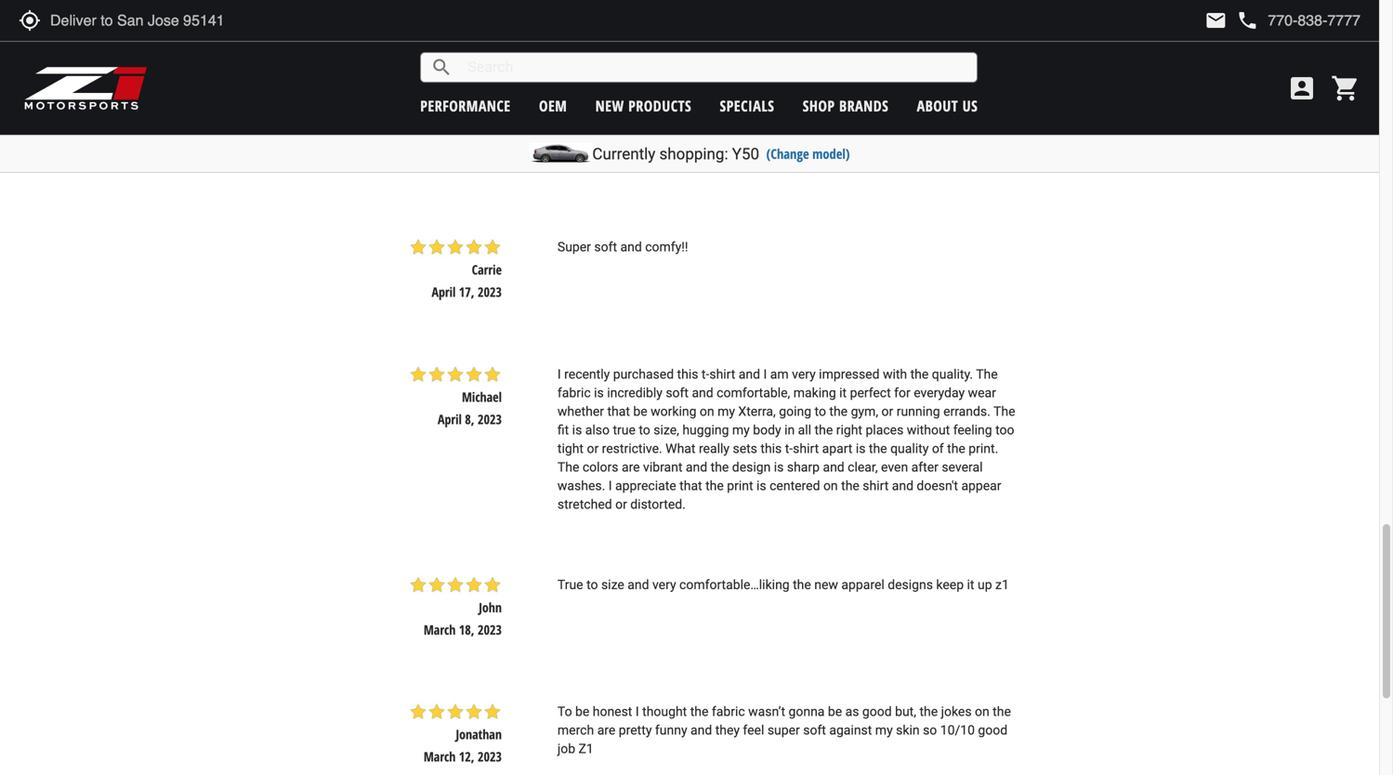 Task type: locate. For each thing, give the bounding box(es) containing it.
june 7, 2023
[[439, 29, 502, 47]]

april for star star star star star michael april 8, 2023
[[438, 410, 462, 428]]

12,
[[459, 748, 475, 766]]

phone
[[1237, 9, 1259, 32]]

on
[[700, 404, 715, 419], [824, 478, 838, 493], [975, 704, 990, 720]]

18,
[[459, 621, 475, 639]]

to
[[558, 704, 572, 720]]

soft up working
[[666, 385, 689, 400]]

my up 'hugging'
[[718, 404, 735, 419]]

keep
[[937, 577, 964, 593]]

on up 'hugging'
[[700, 404, 715, 419]]

sharp
[[787, 460, 820, 475]]

of
[[932, 441, 944, 456]]

0 vertical spatial t-
[[702, 367, 710, 382]]

1 horizontal spatial be
[[633, 404, 648, 419]]

are down honest
[[597, 723, 616, 738]]

2023 for star star star star star carrie april 17, 2023
[[478, 283, 502, 301]]

shirt up comfortable,
[[710, 367, 736, 382]]

my left skin
[[876, 723, 893, 738]]

and down what
[[686, 460, 708, 475]]

april
[[432, 283, 456, 301], [438, 410, 462, 428]]

1 vertical spatial march
[[424, 748, 456, 766]]

recently
[[564, 367, 610, 382]]

understand
[[849, 112, 914, 128]]

0 vertical spatial good
[[863, 704, 892, 720]]

march inside star star star star star john march 18, 2023
[[424, 621, 456, 639]]

the up too in the bottom right of the page
[[994, 404, 1016, 419]]

fabric up 'whether'
[[558, 385, 591, 400]]

0 horizontal spatial on
[[700, 404, 715, 419]]

0 horizontal spatial new
[[596, 96, 624, 116]]

gonna
[[789, 704, 825, 720]]

soft right the 'super' at the top of the page
[[594, 239, 617, 255]]

star
[[409, 111, 428, 130], [428, 111, 446, 130], [446, 111, 465, 130], [465, 111, 483, 130], [483, 111, 502, 130], [409, 238, 428, 257], [428, 238, 446, 257], [446, 238, 465, 257], [465, 238, 483, 257], [483, 238, 502, 257], [409, 365, 428, 384], [428, 365, 446, 384], [446, 365, 465, 384], [465, 365, 483, 384], [483, 365, 502, 384], [409, 576, 428, 595], [428, 576, 446, 595], [446, 576, 465, 595], [465, 576, 483, 595], [483, 576, 502, 595], [409, 703, 428, 722], [428, 703, 446, 722], [446, 703, 465, 722], [465, 703, 483, 722], [483, 703, 502, 722]]

2 horizontal spatial be
[[828, 704, 842, 720]]

2 2023 from the top
[[478, 156, 502, 174]]

1 vertical spatial that
[[680, 478, 703, 493]]

0 vertical spatial to
[[815, 404, 826, 419]]

2023 inside star star star star star jonathan march 12, 2023
[[478, 748, 502, 766]]

1 vertical spatial it
[[840, 385, 847, 400]]

i left recently
[[558, 367, 561, 382]]

2 vertical spatial to
[[587, 577, 598, 593]]

0 horizontal spatial that
[[607, 404, 630, 419]]

good right as
[[863, 704, 892, 720]]

1 vertical spatial april
[[438, 410, 462, 428]]

0 horizontal spatial to
[[587, 577, 598, 593]]

2023 right 12,
[[478, 748, 502, 766]]

z1 motorsports logo image
[[23, 65, 148, 112]]

or
[[882, 404, 894, 419], [587, 441, 599, 456], [616, 497, 627, 512]]

0 horizontal spatial be
[[575, 704, 590, 720]]

6,
[[465, 156, 475, 174]]

i left am
[[764, 367, 767, 382]]

distorted.
[[631, 497, 686, 512]]

2023 inside star star star star star michael april 8, 2023
[[478, 410, 502, 428]]

0 vertical spatial it
[[949, 112, 956, 128]]

and up working
[[692, 385, 714, 400]]

2023
[[478, 29, 502, 47], [478, 156, 502, 174], [478, 283, 502, 301], [478, 410, 502, 428], [478, 621, 502, 639], [478, 748, 502, 766]]

1 march from the top
[[424, 621, 456, 639]]

0 vertical spatial soft
[[594, 239, 617, 255]]

4 2023 from the top
[[478, 410, 502, 428]]

purchased
[[613, 367, 674, 382]]

2023 right 8,
[[478, 410, 502, 428]]

are down restrictive.
[[622, 460, 640, 475]]

2 horizontal spatial soft
[[803, 723, 826, 738]]

true
[[558, 577, 583, 593]]

1 horizontal spatial on
[[824, 478, 838, 493]]

2 vertical spatial soft
[[803, 723, 826, 738]]

soft
[[594, 239, 617, 255], [666, 385, 689, 400], [803, 723, 826, 738]]

1 horizontal spatial this
[[761, 441, 782, 456]]

mail link
[[1205, 9, 1228, 32]]

too
[[996, 422, 1015, 438]]

2023 for star star star star star john march 18, 2023
[[478, 621, 502, 639]]

be left as
[[828, 704, 842, 720]]

0 horizontal spatial it
[[840, 385, 847, 400]]

good right 10/10
[[978, 723, 1008, 738]]

2023 inside star star star star star john march 18, 2023
[[478, 621, 502, 639]]

is
[[615, 112, 625, 128], [594, 385, 604, 400], [572, 422, 582, 438], [856, 441, 866, 456], [774, 460, 784, 475], [757, 478, 767, 493]]

my inside the to be honest i thought the fabric wasn't gonna be as good but, the jokes on the merch are pretty funny and they feel super soft against my skin so 10/10 good job z1
[[876, 723, 893, 738]]

2023 right 6,
[[478, 156, 502, 174]]

the left apparel
[[793, 577, 811, 593]]

feeling
[[954, 422, 993, 438]]

clear,
[[848, 460, 878, 475]]

april left 17,
[[432, 283, 456, 301]]

17,
[[459, 283, 475, 301]]

they
[[716, 723, 740, 738]]

2 june from the top
[[439, 156, 462, 174]]

the up so on the bottom right of the page
[[920, 704, 938, 720]]

are
[[622, 460, 640, 475], [597, 723, 616, 738]]

1 vertical spatial this
[[761, 441, 782, 456]]

honest
[[593, 704, 633, 720]]

super
[[558, 239, 591, 255]]

1 vertical spatial or
[[587, 441, 599, 456]]

for
[[895, 385, 911, 400]]

3 2023 from the top
[[478, 283, 502, 301]]

1 horizontal spatial new
[[815, 577, 839, 593]]

all
[[798, 422, 812, 438]]

my up sets
[[732, 422, 750, 438]]

2023 right 7,
[[478, 29, 502, 47]]

the right with
[[911, 367, 929, 382]]

0 horizontal spatial or
[[587, 441, 599, 456]]

what
[[666, 441, 696, 456]]

account_box link
[[1283, 73, 1322, 103]]

1 horizontal spatial to
[[639, 422, 651, 438]]

new left apparel
[[815, 577, 839, 593]]

june left 6,
[[439, 156, 462, 174]]

2 horizontal spatial or
[[882, 404, 894, 419]]

new right the this
[[596, 96, 624, 116]]

1 vertical spatial the
[[994, 404, 1016, 419]]

t- up 'hugging'
[[702, 367, 710, 382]]

or up the places
[[882, 404, 894, 419]]

very right the size
[[653, 577, 676, 593]]

1 vertical spatial very
[[792, 367, 816, 382]]

that
[[607, 404, 630, 419], [680, 478, 703, 493]]

even
[[881, 460, 908, 475]]

vibrant
[[643, 460, 683, 475]]

impressed
[[819, 367, 880, 382]]

1 vertical spatial soft
[[666, 385, 689, 400]]

april left 8,
[[438, 410, 462, 428]]

2 horizontal spatial it
[[967, 577, 975, 593]]

0 vertical spatial fabric
[[558, 385, 591, 400]]

0 vertical spatial june
[[439, 29, 462, 47]]

i recently purchased this t-shirt and i am very impressed with the quality. the fabric is incredibly soft and comfortable, making it perfect for everyday wear whether that be working on my xterra, going to the gym, or running errands. the fit is also true to size, hugging my body in all the right places without feeling too tight or restrictive. what really sets this t-shirt apart is the quality of the print. the colors are vibrant and the design is sharp and clear, even after several washes. i appreciate that the print is centered on the shirt and doesn't appear stretched or distorted.
[[558, 367, 1016, 512]]

1 horizontal spatial it
[[949, 112, 956, 128]]

2 march from the top
[[424, 748, 456, 766]]

1 vertical spatial june
[[439, 156, 462, 174]]

0 horizontal spatial t-
[[702, 367, 710, 382]]

very up making
[[792, 367, 816, 382]]

2023 for star star star star star michael april 8, 2023
[[478, 410, 502, 428]]

comfortable…liking
[[680, 577, 790, 593]]

the down the clear,
[[841, 478, 860, 493]]

6 2023 from the top
[[478, 748, 502, 766]]

the up the wear
[[976, 367, 998, 382]]

it left up
[[967, 577, 975, 593]]

0 horizontal spatial good
[[863, 704, 892, 720]]

0 horizontal spatial fabric
[[558, 385, 591, 400]]

march for star star star star star john march 18, 2023
[[424, 621, 456, 639]]

without
[[907, 422, 950, 438]]

1 vertical spatial t-
[[785, 441, 793, 456]]

and left they
[[691, 723, 712, 738]]

it down impressed
[[840, 385, 847, 400]]

t- down in
[[785, 441, 793, 456]]

i up pretty
[[636, 704, 639, 720]]

us
[[963, 96, 978, 116]]

and inside the to be honest i thought the fabric wasn't gonna be as good but, the jokes on the merch are pretty funny and they feel super soft against my skin so 10/10 good job z1
[[691, 723, 712, 738]]

march left 18, at the bottom left of page
[[424, 621, 456, 639]]

shop brands link
[[803, 96, 889, 116]]

1 horizontal spatial good
[[978, 723, 1008, 738]]

1 vertical spatial fabric
[[712, 704, 745, 720]]

jokes
[[941, 704, 972, 720]]

very left 'comfy' at left
[[628, 112, 652, 128]]

and left the comfy!!
[[621, 239, 642, 255]]

is down design
[[757, 478, 767, 493]]

0 vertical spatial are
[[622, 460, 640, 475]]

1 horizontal spatial that
[[680, 478, 703, 493]]

0 horizontal spatial are
[[597, 723, 616, 738]]

june left 7,
[[439, 29, 462, 47]]

that up the true
[[607, 404, 630, 419]]

making
[[794, 385, 836, 400]]

and
[[695, 112, 716, 128], [621, 239, 642, 255], [739, 367, 761, 382], [692, 385, 714, 400], [686, 460, 708, 475], [823, 460, 845, 475], [892, 478, 914, 493], [628, 577, 649, 593], [691, 723, 712, 738]]

be down incredibly
[[633, 404, 648, 419]]

the down the places
[[869, 441, 887, 456]]

this
[[677, 367, 699, 382], [761, 441, 782, 456]]

this up working
[[677, 367, 699, 382]]

fit
[[558, 422, 569, 438]]

2023 down "carrie"
[[478, 283, 502, 301]]

thought
[[643, 704, 687, 720]]

am
[[770, 367, 789, 382]]

is right the fit
[[572, 422, 582, 438]]

quality
[[891, 441, 929, 456]]

be
[[633, 404, 648, 419], [575, 704, 590, 720], [828, 704, 842, 720]]

1 horizontal spatial t-
[[785, 441, 793, 456]]

1 horizontal spatial soft
[[666, 385, 689, 400]]

or down appreciate
[[616, 497, 627, 512]]

i down colors
[[609, 478, 612, 493]]

the
[[976, 367, 998, 382], [994, 404, 1016, 419], [558, 460, 580, 475]]

are inside the to be honest i thought the fabric wasn't gonna be as good but, the jokes on the merch are pretty funny and they feel super soft against my skin so 10/10 good job z1
[[597, 723, 616, 738]]

wear
[[968, 385, 996, 400]]

1 vertical spatial are
[[597, 723, 616, 738]]

april inside star star star star star carrie april 17, 2023
[[432, 283, 456, 301]]

this down 'body'
[[761, 441, 782, 456]]

be right 'to'
[[575, 704, 590, 720]]

2023 inside star star star star star connor june 6, 2023
[[478, 156, 502, 174]]

xterra,
[[739, 404, 776, 419]]

whether
[[558, 404, 604, 419]]

up
[[978, 577, 992, 593]]

shirt down all
[[793, 441, 819, 456]]

hugging
[[683, 422, 729, 438]]

0 horizontal spatial soft
[[594, 239, 617, 255]]

to right the true
[[639, 422, 651, 438]]

star star star star star michael april 8, 2023
[[409, 365, 502, 428]]

march inside star star star star star jonathan march 12, 2023
[[424, 748, 456, 766]]

it right what
[[949, 112, 956, 128]]

fabric inside the to be honest i thought the fabric wasn't gonna be as good but, the jokes on the merch are pretty funny and they feel super soft against my skin so 10/10 good job z1
[[712, 704, 745, 720]]

1 horizontal spatial fabric
[[712, 704, 745, 720]]

1 vertical spatial good
[[978, 723, 1008, 738]]

or down also
[[587, 441, 599, 456]]

2 vertical spatial on
[[975, 704, 990, 720]]

0 vertical spatial on
[[700, 404, 715, 419]]

soft down gonna
[[803, 723, 826, 738]]

to down making
[[815, 404, 826, 419]]

5 2023 from the top
[[478, 621, 502, 639]]

pretty
[[619, 723, 652, 738]]

0 vertical spatial march
[[424, 621, 456, 639]]

2 horizontal spatial on
[[975, 704, 990, 720]]

to left the size
[[587, 577, 598, 593]]

new
[[596, 96, 624, 116], [815, 577, 839, 593]]

march left 12,
[[424, 748, 456, 766]]

1 horizontal spatial are
[[622, 460, 640, 475]]

about
[[917, 96, 959, 116]]

i
[[558, 367, 561, 382], [764, 367, 767, 382], [609, 478, 612, 493], [636, 704, 639, 720]]

2023 down john
[[478, 621, 502, 639]]

2023 for star star star star star jonathan march 12, 2023
[[478, 748, 502, 766]]

2023 inside star star star star star carrie april 17, 2023
[[478, 283, 502, 301]]

z1
[[996, 577, 1009, 593]]

Search search field
[[453, 53, 977, 82]]

fabric up they
[[712, 704, 745, 720]]

my
[[719, 112, 737, 128], [718, 404, 735, 419], [732, 422, 750, 438], [876, 723, 893, 738]]

0 vertical spatial this
[[677, 367, 699, 382]]

t-
[[702, 367, 710, 382], [785, 441, 793, 456]]

0 horizontal spatial this
[[677, 367, 699, 382]]

job
[[558, 742, 576, 757]]

on right jokes
[[975, 704, 990, 720]]

the right all
[[815, 422, 833, 438]]

0 vertical spatial april
[[432, 283, 456, 301]]

feel
[[743, 723, 765, 738]]

skin
[[896, 723, 920, 738]]

on right centered
[[824, 478, 838, 493]]

shirt down the clear,
[[863, 478, 889, 493]]

0 vertical spatial very
[[628, 112, 652, 128]]

comfy!!
[[645, 239, 688, 255]]

1 horizontal spatial or
[[616, 497, 627, 512]]

centered
[[770, 478, 820, 493]]

the down tight
[[558, 460, 580, 475]]

that down the vibrant
[[680, 478, 703, 493]]

and right 'comfy' at left
[[695, 112, 716, 128]]

carrie
[[472, 261, 502, 279]]

shop
[[803, 96, 835, 116]]

april inside star star star star star michael april 8, 2023
[[438, 410, 462, 428]]

after
[[912, 460, 939, 475]]

0 vertical spatial or
[[882, 404, 894, 419]]



Task type: vqa. For each thing, say whether or not it's contained in the screenshot.
the 'Nissan'
no



Task type: describe. For each thing, give the bounding box(es) containing it.
appreciate
[[615, 478, 677, 493]]

doesn't
[[917, 478, 958, 493]]

1 june from the top
[[439, 29, 462, 47]]

and up comfortable,
[[739, 367, 761, 382]]

soft inside the to be honest i thought the fabric wasn't gonna be as good but, the jokes on the merch are pretty funny and they feel super soft against my skin so 10/10 good job z1
[[803, 723, 826, 738]]

z1
[[579, 742, 594, 757]]

2 vertical spatial the
[[558, 460, 580, 475]]

errands.
[[944, 404, 991, 419]]

stretched
[[558, 497, 612, 512]]

march for star star star star star jonathan march 12, 2023
[[424, 748, 456, 766]]

apart
[[822, 441, 853, 456]]

jonathan
[[456, 726, 502, 743]]

and right the size
[[628, 577, 649, 593]]

is down recently
[[594, 385, 604, 400]]

0 vertical spatial the
[[976, 367, 998, 382]]

soft inside "i recently purchased this t-shirt and i am very impressed with the quality. the fabric is incredibly soft and comfortable, making it perfect for everyday wear whether that be working on my xterra, going to the gym, or running errands. the fit is also true to size, hugging my body in all the right places without feeling too tight or restrictive. what really sets this t-shirt apart is the quality of the print. the colors are vibrant and the design is sharp and clear, even after several washes. i appreciate that the print is centered on the shirt and doesn't appear stretched or distorted."
[[666, 385, 689, 400]]

currently
[[593, 145, 656, 163]]

new products link
[[596, 96, 692, 116]]

specials link
[[720, 96, 775, 116]]

1 2023 from the top
[[478, 29, 502, 47]]

8,
[[465, 410, 475, 428]]

really
[[699, 441, 730, 456]]

fabric inside "i recently purchased this t-shirt and i am very impressed with the quality. the fabric is incredibly soft and comfortable, making it perfect for everyday wear whether that be working on my xterra, going to the gym, or running errands. the fit is also true to size, hugging my body in all the right places without feeling too tight or restrictive. what really sets this t-shirt apart is the quality of the print. the colors are vibrant and the design is sharp and clear, even after several washes. i appreciate that the print is centered on the shirt and doesn't appear stretched or distorted."
[[558, 385, 591, 400]]

my up the currently shopping: y50 (change model)
[[719, 112, 737, 128]]

1 vertical spatial to
[[639, 422, 651, 438]]

1 vertical spatial new
[[815, 577, 839, 593]]

very inside "i recently purchased this t-shirt and i am very impressed with the quality. the fabric is incredibly soft and comfortable, making it perfect for everyday wear whether that be working on my xterra, going to the gym, or running errands. the fit is also true to size, hugging my body in all the right places without feeling too tight or restrictive. what really sets this t-shirt apart is the quality of the print. the colors are vibrant and the design is sharp and clear, even after several washes. i appreciate that the print is centered on the shirt and doesn't appear stretched or distorted."
[[792, 367, 816, 382]]

and down apart
[[823, 460, 845, 475]]

merch
[[558, 723, 594, 738]]

means
[[960, 112, 999, 128]]

in
[[785, 422, 795, 438]]

products
[[629, 96, 692, 116]]

with
[[883, 367, 908, 382]]

are inside "i recently purchased this t-shirt and i am very impressed with the quality. the fabric is incredibly soft and comfortable, making it perfect for everyday wear whether that be working on my xterra, going to the gym, or running errands. the fit is also true to size, hugging my body in all the right places without feeling too tight or restrictive. what really sets this t-shirt apart is the quality of the print. the colors are vibrant and the design is sharp and clear, even after several washes. i appreciate that the print is centered on the shirt and doesn't appear stretched or distorted."
[[622, 460, 640, 475]]

the right the of
[[947, 441, 966, 456]]

(change model) link
[[767, 145, 850, 163]]

wasn't
[[749, 704, 786, 720]]

true to size and very comfortable…liking the new apparel designs keep it up z1
[[558, 577, 1009, 593]]

shirt right the this
[[586, 112, 612, 128]]

new products
[[596, 96, 692, 116]]

oem link
[[539, 96, 567, 116]]

tight
[[558, 441, 584, 456]]

the up right
[[830, 404, 848, 419]]

performance link
[[420, 96, 511, 116]]

washes.
[[558, 478, 605, 493]]

going
[[779, 404, 812, 419]]

april for star star star star star carrie april 17, 2023
[[432, 283, 456, 301]]

incredibly
[[607, 385, 663, 400]]

restrictive.
[[602, 441, 663, 456]]

y50
[[732, 145, 760, 163]]

john
[[479, 599, 502, 616]]

on inside the to be honest i thought the fabric wasn't gonna be as good but, the jokes on the merch are pretty funny and they feel super soft against my skin so 10/10 good job z1
[[975, 704, 990, 720]]

places
[[866, 422, 904, 438]]

specials
[[720, 96, 775, 116]]

gym,
[[851, 404, 879, 419]]

true
[[613, 422, 636, 438]]

is up the clear,
[[856, 441, 866, 456]]

michael
[[462, 388, 502, 406]]

designs
[[888, 577, 933, 593]]

to be honest i thought the fabric wasn't gonna be as good but, the jokes on the merch are pretty funny and they feel super soft against my skin so 10/10 good job z1
[[558, 704, 1011, 757]]

everyday
[[914, 385, 965, 400]]

the down really
[[711, 460, 729, 475]]

size,
[[654, 422, 679, 438]]

model)
[[813, 145, 850, 163]]

2 vertical spatial very
[[653, 577, 676, 593]]

0 vertical spatial new
[[596, 96, 624, 116]]

account_box
[[1288, 73, 1317, 103]]

not
[[827, 112, 845, 128]]

star star star star star jonathan march 12, 2023
[[409, 703, 502, 766]]

colors
[[583, 460, 619, 475]]

this
[[558, 112, 583, 128]]

june inside star star star star star connor june 6, 2023
[[439, 156, 462, 174]]

print
[[727, 478, 754, 493]]

sets
[[733, 441, 758, 456]]

perfect
[[850, 385, 891, 400]]

against
[[830, 723, 872, 738]]

2 vertical spatial it
[[967, 577, 975, 593]]

be inside "i recently purchased this t-shirt and i am very impressed with the quality. the fabric is incredibly soft and comfortable, making it perfect for everyday wear whether that be working on my xterra, going to the gym, or running errands. the fit is also true to size, hugging my body in all the right places without feeling too tight or restrictive. what really sets this t-shirt apart is the quality of the print. the colors are vibrant and the design is sharp and clear, even after several washes. i appreciate that the print is centered on the shirt and doesn't appear stretched or distorted."
[[633, 404, 648, 419]]

7,
[[465, 29, 475, 47]]

connor
[[465, 134, 502, 151]]

star star star star star connor june 6, 2023
[[409, 111, 502, 174]]

star star star star star carrie april 17, 2023
[[409, 238, 502, 301]]

girlfriend
[[740, 112, 792, 128]]

quality.
[[932, 367, 973, 382]]

i inside the to be honest i thought the fabric wasn't gonna be as good but, the jokes on the merch are pretty funny and they feel super soft against my skin so 10/10 good job z1
[[636, 704, 639, 720]]

0 vertical spatial that
[[607, 404, 630, 419]]

the right jokes
[[993, 704, 1011, 720]]

it inside "i recently purchased this t-shirt and i am very impressed with the quality. the fabric is incredibly soft and comfortable, making it perfect for everyday wear whether that be working on my xterra, going to the gym, or running errands. the fit is also true to size, hugging my body in all the right places without feeling too tight or restrictive. what really sets this t-shirt apart is the quality of the print. the colors are vibrant and the design is sharp and clear, even after several washes. i appreciate that the print is centered on the shirt and doesn't appear stretched or distorted."
[[840, 385, 847, 400]]

mail phone
[[1205, 9, 1259, 32]]

2023 for star star star star star connor june 6, 2023
[[478, 156, 502, 174]]

the right thought at the bottom left
[[690, 704, 709, 720]]

size
[[601, 577, 625, 593]]

funny
[[655, 723, 688, 738]]

mail
[[1205, 9, 1228, 32]]

right
[[836, 422, 863, 438]]

brands
[[840, 96, 889, 116]]

and down even on the right
[[892, 478, 914, 493]]

the left print
[[706, 478, 724, 493]]

but,
[[895, 704, 917, 720]]

2 horizontal spatial to
[[815, 404, 826, 419]]

body
[[753, 422, 782, 438]]

shopping:
[[660, 145, 728, 163]]

what
[[917, 112, 946, 128]]

about us
[[917, 96, 978, 116]]

super soft and comfy!!
[[558, 239, 688, 255]]

my_location
[[19, 9, 41, 32]]

is up the currently
[[615, 112, 625, 128]]

about us link
[[917, 96, 978, 116]]

is left sharp
[[774, 460, 784, 475]]

2 vertical spatial or
[[616, 497, 627, 512]]

1 vertical spatial on
[[824, 478, 838, 493]]

so
[[923, 723, 937, 738]]

performance
[[420, 96, 511, 116]]

design
[[732, 460, 771, 475]]



